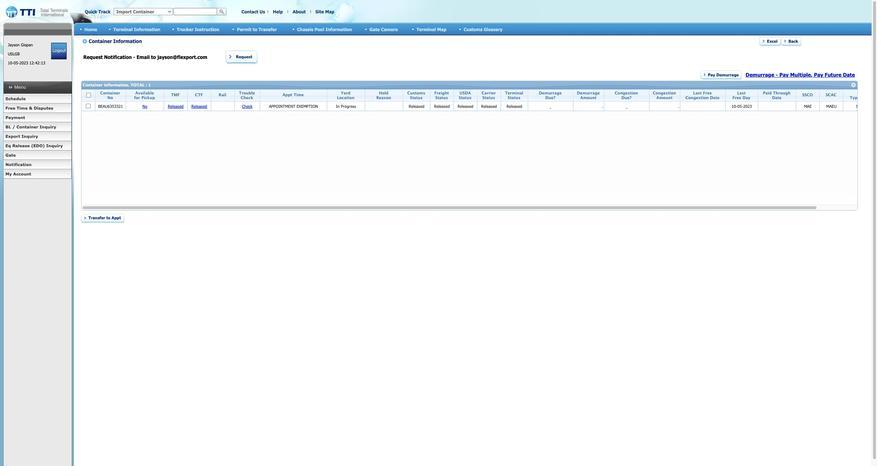 Task type: describe. For each thing, give the bounding box(es) containing it.
map for terminal map
[[437, 27, 447, 32]]

schedule link
[[3, 94, 72, 104]]

permit
[[237, 27, 252, 32]]

pool
[[315, 27, 324, 32]]

customs glossary
[[464, 27, 503, 32]]

instruction
[[195, 27, 219, 32]]

payment link
[[3, 113, 72, 123]]

map for site map
[[325, 9, 335, 14]]

site map
[[316, 9, 335, 14]]

notification
[[5, 162, 32, 167]]

my
[[5, 172, 12, 177]]

help link
[[273, 9, 283, 14]]

contact us link
[[242, 9, 265, 14]]

eq
[[5, 144, 11, 148]]

terminal for terminal information
[[113, 27, 133, 32]]

customs
[[464, 27, 483, 32]]

export inquiry
[[5, 134, 38, 139]]

quick track
[[85, 9, 111, 14]]

chassis pool information
[[297, 27, 352, 32]]

quick
[[85, 9, 97, 14]]

eq release (edo) inquiry link
[[3, 141, 72, 151]]

eq release (edo) inquiry
[[5, 144, 63, 148]]

schedule
[[5, 96, 26, 101]]

trucker instruction
[[177, 27, 219, 32]]

gate for gate camera
[[370, 27, 380, 32]]

contact us
[[242, 9, 265, 14]]

payment
[[5, 115, 25, 120]]

chassis
[[297, 27, 314, 32]]

&
[[29, 106, 32, 111]]

home
[[84, 27, 97, 32]]

1 information from the left
[[134, 27, 160, 32]]



Task type: vqa. For each thing, say whether or not it's contained in the screenshot.
BL / Container Inquiry
yes



Task type: locate. For each thing, give the bounding box(es) containing it.
inquiry right (edo)
[[46, 144, 63, 148]]

free time & disputes link
[[3, 104, 72, 113]]

permit to transfer
[[237, 27, 277, 32]]

None text field
[[174, 8, 217, 15]]

bl
[[5, 125, 11, 129]]

map left customs on the right
[[437, 27, 447, 32]]

free
[[5, 106, 15, 111]]

map right site
[[325, 9, 335, 14]]

inquiry
[[40, 125, 56, 129], [22, 134, 38, 139], [46, 144, 63, 148]]

1 vertical spatial gate
[[5, 153, 16, 158]]

0 vertical spatial inquiry
[[40, 125, 56, 129]]

my account
[[5, 172, 31, 177]]

contact
[[242, 9, 258, 14]]

glossary
[[484, 27, 503, 32]]

inquiry for (edo)
[[46, 144, 63, 148]]

05-
[[14, 61, 19, 65]]

0 horizontal spatial map
[[325, 9, 335, 14]]

terminal map
[[417, 27, 447, 32]]

12:42:13
[[29, 61, 45, 65]]

0 vertical spatial gate
[[370, 27, 380, 32]]

1 horizontal spatial information
[[326, 27, 352, 32]]

10-
[[8, 61, 14, 65]]

camera
[[381, 27, 398, 32]]

(edo)
[[31, 144, 45, 148]]

bl / container inquiry link
[[3, 123, 72, 132]]

about link
[[293, 9, 306, 14]]

track
[[98, 9, 111, 14]]

0 horizontal spatial information
[[134, 27, 160, 32]]

gispan
[[21, 42, 33, 47]]

information
[[134, 27, 160, 32], [326, 27, 352, 32]]

release
[[12, 144, 30, 148]]

to
[[253, 27, 257, 32]]

gate for gate
[[5, 153, 16, 158]]

transfer
[[259, 27, 277, 32]]

time
[[17, 106, 28, 111]]

bl / container inquiry
[[5, 125, 56, 129]]

gate link
[[3, 151, 72, 160]]

2 terminal from the left
[[417, 27, 436, 32]]

inquiry down payment link
[[40, 125, 56, 129]]

terminal
[[113, 27, 133, 32], [417, 27, 436, 32]]

terminal for terminal map
[[417, 27, 436, 32]]

notification link
[[3, 160, 72, 170]]

jayson
[[8, 42, 20, 47]]

gate down eq
[[5, 153, 16, 158]]

about
[[293, 9, 306, 14]]

0 horizontal spatial gate
[[5, 153, 16, 158]]

0 vertical spatial map
[[325, 9, 335, 14]]

1 vertical spatial inquiry
[[22, 134, 38, 139]]

gate left camera
[[370, 27, 380, 32]]

1 horizontal spatial map
[[437, 27, 447, 32]]

10-05-2023 12:42:13
[[8, 61, 45, 65]]

jayson gispan
[[8, 42, 33, 47]]

1 horizontal spatial terminal
[[417, 27, 436, 32]]

1 terminal from the left
[[113, 27, 133, 32]]

1 horizontal spatial gate
[[370, 27, 380, 32]]

my account link
[[3, 170, 72, 179]]

disputes
[[34, 106, 53, 111]]

/
[[12, 125, 15, 129]]

site
[[316, 9, 324, 14]]

gate camera
[[370, 27, 398, 32]]

site map link
[[316, 9, 335, 14]]

help
[[273, 9, 283, 14]]

export
[[5, 134, 20, 139]]

login image
[[51, 43, 67, 59]]

us
[[260, 9, 265, 14]]

2 information from the left
[[326, 27, 352, 32]]

inquiry down bl / container inquiry
[[22, 134, 38, 139]]

0 horizontal spatial terminal
[[113, 27, 133, 32]]

2023
[[19, 61, 28, 65]]

uslgb
[[8, 51, 20, 56]]

terminal information
[[113, 27, 160, 32]]

container
[[16, 125, 38, 129]]

2 vertical spatial inquiry
[[46, 144, 63, 148]]

gate
[[370, 27, 380, 32], [5, 153, 16, 158]]

map
[[325, 9, 335, 14], [437, 27, 447, 32]]

1 vertical spatial map
[[437, 27, 447, 32]]

trucker
[[177, 27, 194, 32]]

inquiry for container
[[40, 125, 56, 129]]

account
[[13, 172, 31, 177]]

free time & disputes
[[5, 106, 53, 111]]

export inquiry link
[[3, 132, 72, 141]]



